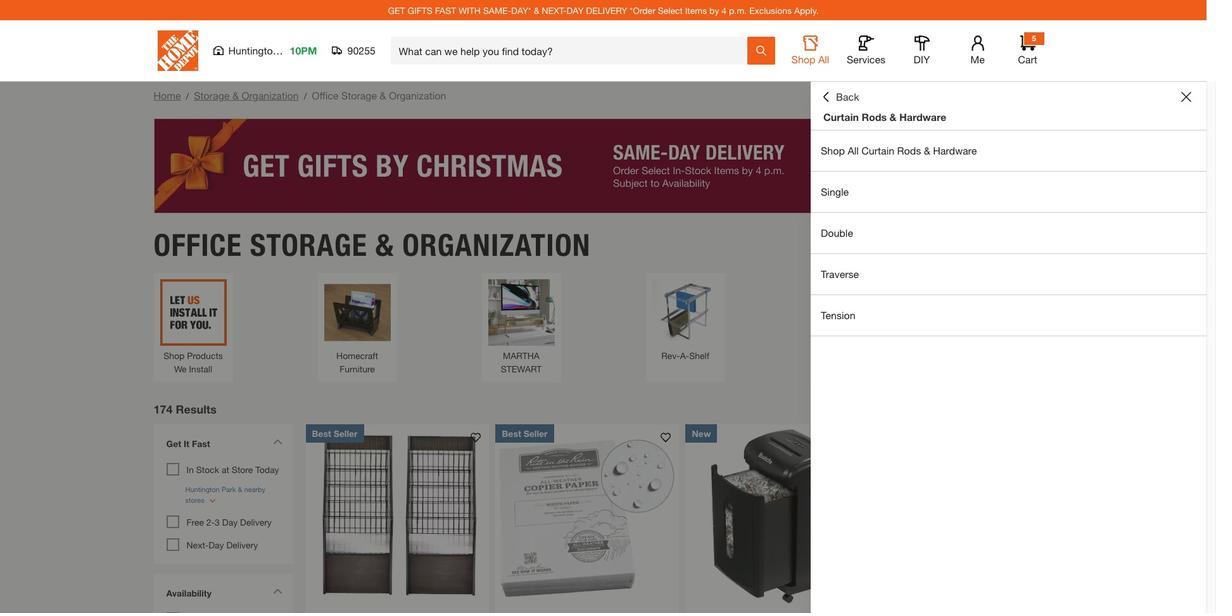 Task type: describe. For each thing, give the bounding box(es) containing it.
next-
[[542, 5, 567, 16]]

hardware inside shop all curtain rods & hardware link
[[933, 144, 977, 156]]

office storage & organization
[[154, 226, 591, 263]]

shop all button
[[790, 35, 831, 66]]

drawer close image
[[1181, 92, 1191, 102]]

*order
[[630, 5, 655, 16]]

by
[[709, 5, 719, 16]]

shop for shop products we install
[[164, 350, 185, 361]]

today
[[255, 464, 279, 475]]

fast
[[192, 438, 210, 449]]

stewart
[[501, 363, 542, 374]]

next-
[[187, 539, 209, 550]]

0 vertical spatial office
[[312, 89, 338, 101]]

huntington park
[[228, 44, 302, 56]]

get
[[388, 5, 405, 16]]

shop all
[[791, 53, 829, 65]]

park
[[281, 44, 302, 56]]

services
[[847, 53, 885, 65]]

diy
[[914, 53, 930, 65]]

rev a shelf image
[[652, 279, 719, 346]]

5
[[1032, 34, 1036, 43]]

home link
[[154, 89, 181, 101]]

we
[[174, 363, 187, 374]]

me button
[[957, 35, 998, 66]]

me
[[971, 53, 985, 65]]

sponsored banner image
[[154, 118, 1053, 213]]

2-
[[206, 517, 215, 527]]

day
[[567, 5, 584, 16]]

diy button
[[902, 35, 942, 66]]

products
[[187, 350, 223, 361]]

174 results
[[154, 402, 217, 416]]

furniture
[[340, 363, 375, 374]]

feedback link image
[[1199, 214, 1216, 282]]

rev-
[[661, 350, 680, 361]]

0 vertical spatial delivery
[[240, 517, 272, 527]]

traverse link
[[811, 254, 1207, 295]]

free 2-3 day delivery link
[[187, 517, 272, 527]]

0 vertical spatial hardware
[[899, 111, 946, 123]]

3
[[215, 517, 220, 527]]

homecraft furniture
[[336, 350, 378, 374]]

all-weather 8-1/2 in. x 11 in. 20 lbs. bulk copier paper, white (500-sheet pack) image
[[496, 424, 679, 608]]

get
[[166, 438, 181, 449]]

home
[[154, 89, 181, 101]]

0 vertical spatial day
[[222, 517, 238, 527]]

gifts
[[408, 5, 433, 16]]

all for shop all
[[818, 53, 829, 65]]

best seller for wooden free standing 6-tier display literature brochure magazine rack in black (2-pack) image
[[312, 428, 358, 439]]

in
[[187, 464, 194, 475]]

items
[[685, 5, 707, 16]]

1 / from the left
[[186, 91, 189, 101]]

0 vertical spatial rods
[[862, 111, 887, 123]]

2 / from the left
[[304, 91, 307, 101]]

fast
[[435, 5, 456, 16]]

0 horizontal spatial office
[[154, 226, 242, 263]]

30 l/7.9 gal. paper shredder cross cut document shredder for credit card/cd/junk mail shredder for office home image
[[686, 424, 869, 608]]

services button
[[846, 35, 886, 66]]

results
[[176, 402, 217, 416]]

day*
[[511, 5, 531, 16]]

free
[[187, 517, 204, 527]]

What can we help you find today? search field
[[399, 37, 746, 64]]

cart
[[1018, 53, 1037, 65]]

shop products we install
[[164, 350, 223, 374]]

10pm
[[290, 44, 317, 56]]

delivery
[[586, 5, 627, 16]]

same-
[[483, 5, 511, 16]]

seller for wooden free standing 6-tier display literature brochure magazine rack in black (2-pack) image
[[334, 428, 358, 439]]

install
[[189, 363, 212, 374]]

homecraft
[[336, 350, 378, 361]]

martha stewart link
[[488, 279, 555, 375]]

office supplies image
[[980, 279, 1047, 346]]

get gifts fast with same-day* & next-day delivery *order select items by 4 p.m. exclusions apply.
[[388, 5, 819, 16]]

huntington
[[228, 44, 278, 56]]

homecraft furniture link
[[324, 279, 390, 375]]

the home depot logo image
[[157, 30, 198, 71]]

shop products we install link
[[160, 279, 226, 375]]

best seller for all-weather 8-1/2 in. x 11 in. 20 lbs. bulk copier paper, white (500-sheet pack) image
[[502, 428, 548, 439]]



Task type: locate. For each thing, give the bounding box(es) containing it.
new
[[692, 428, 711, 439]]

single
[[821, 186, 849, 198]]

wall mounted image
[[816, 279, 883, 346]]

free 2-3 day delivery
[[187, 517, 272, 527]]

double link
[[811, 213, 1207, 253]]

shop for shop all
[[791, 53, 815, 65]]

0 horizontal spatial best
[[312, 428, 331, 439]]

cart 5
[[1018, 34, 1037, 65]]

seller
[[334, 428, 358, 439], [524, 428, 548, 439]]

1 vertical spatial curtain
[[862, 144, 894, 156]]

0 horizontal spatial rods
[[862, 111, 887, 123]]

all up the single
[[848, 144, 859, 156]]

rev-a-shelf link
[[652, 279, 719, 362]]

best for all-weather 8-1/2 in. x 11 in. 20 lbs. bulk copier paper, white (500-sheet pack) image
[[502, 428, 521, 439]]

shop for shop all curtain rods & hardware
[[821, 144, 845, 156]]

1 vertical spatial delivery
[[226, 539, 258, 550]]

all inside shop all curtain rods & hardware link
[[848, 144, 859, 156]]

seller for all-weather 8-1/2 in. x 11 in. 20 lbs. bulk copier paper, white (500-sheet pack) image
[[524, 428, 548, 439]]

organization
[[242, 89, 299, 101], [389, 89, 446, 101], [402, 226, 591, 263]]

hardware
[[899, 111, 946, 123], [933, 144, 977, 156]]

2 best seller from the left
[[502, 428, 548, 439]]

storage
[[194, 89, 230, 101], [341, 89, 377, 101], [250, 226, 367, 263]]

shop inside shop all curtain rods & hardware link
[[821, 144, 845, 156]]

back button
[[821, 91, 859, 103]]

1 horizontal spatial curtain
[[862, 144, 894, 156]]

all
[[818, 53, 829, 65], [848, 144, 859, 156]]

2 best from the left
[[502, 428, 521, 439]]

/ right home link
[[186, 91, 189, 101]]

with
[[459, 5, 481, 16]]

menu
[[811, 130, 1207, 336]]

shop inside shop products we install
[[164, 350, 185, 361]]

homecraft furniture image
[[324, 279, 390, 346]]

1 seller from the left
[[334, 428, 358, 439]]

174
[[154, 402, 173, 416]]

in stock at store today link
[[187, 464, 279, 475]]

1 horizontal spatial best
[[502, 428, 521, 439]]

/
[[186, 91, 189, 101], [304, 91, 307, 101]]

p.m.
[[729, 5, 747, 16]]

rods up shop all curtain rods & hardware
[[862, 111, 887, 123]]

rods down the curtain rods & hardware
[[897, 144, 921, 156]]

martha stewart image
[[488, 279, 555, 346]]

1 horizontal spatial seller
[[524, 428, 548, 439]]

stock
[[196, 464, 219, 475]]

rev-a-shelf
[[661, 350, 709, 361]]

0 horizontal spatial all
[[818, 53, 829, 65]]

best seller
[[312, 428, 358, 439], [502, 428, 548, 439]]

in stock at store today
[[187, 464, 279, 475]]

tension
[[821, 309, 855, 321]]

shop up we
[[164, 350, 185, 361]]

0 horizontal spatial seller
[[334, 428, 358, 439]]

0 vertical spatial all
[[818, 53, 829, 65]]

all inside "shop all" button
[[818, 53, 829, 65]]

1 horizontal spatial best seller
[[502, 428, 548, 439]]

delivery right 3
[[240, 517, 272, 527]]

tension link
[[811, 295, 1207, 336]]

traverse
[[821, 268, 859, 280]]

0 horizontal spatial shop
[[164, 350, 185, 361]]

delivery
[[240, 517, 272, 527], [226, 539, 258, 550]]

0 vertical spatial shop
[[791, 53, 815, 65]]

curtain down the curtain rods & hardware
[[862, 144, 894, 156]]

90255 button
[[332, 44, 376, 57]]

get it fast
[[166, 438, 210, 449]]

1 horizontal spatial office
[[312, 89, 338, 101]]

wooden free standing 6-tier display literature brochure magazine rack in black (2-pack) image
[[306, 424, 489, 608]]

best for wooden free standing 6-tier display literature brochure magazine rack in black (2-pack) image
[[312, 428, 331, 439]]

at
[[222, 464, 229, 475]]

next-day delivery link
[[187, 539, 258, 550]]

shop all curtain rods & hardware
[[821, 144, 977, 156]]

day right 3
[[222, 517, 238, 527]]

90255
[[347, 44, 376, 56]]

2 seller from the left
[[524, 428, 548, 439]]

single link
[[811, 172, 1207, 212]]

day
[[222, 517, 238, 527], [209, 539, 224, 550]]

store
[[232, 464, 253, 475]]

shop products we install image
[[160, 279, 226, 346]]

2 horizontal spatial shop
[[821, 144, 845, 156]]

4
[[722, 5, 727, 16]]

shop
[[791, 53, 815, 65], [821, 144, 845, 156], [164, 350, 185, 361]]

office
[[312, 89, 338, 101], [154, 226, 242, 263]]

select
[[658, 5, 683, 16]]

0 vertical spatial curtain
[[823, 111, 859, 123]]

a-
[[680, 350, 689, 361]]

1 vertical spatial office
[[154, 226, 242, 263]]

shop up the single
[[821, 144, 845, 156]]

1 horizontal spatial all
[[848, 144, 859, 156]]

it
[[184, 438, 189, 449]]

delivery down free 2-3 day delivery link
[[226, 539, 258, 550]]

1 best from the left
[[312, 428, 331, 439]]

1 horizontal spatial shop
[[791, 53, 815, 65]]

/ down 10pm
[[304, 91, 307, 101]]

curtain
[[823, 111, 859, 123], [862, 144, 894, 156]]

0 horizontal spatial curtain
[[823, 111, 859, 123]]

1 vertical spatial hardware
[[933, 144, 977, 156]]

get it fast link
[[160, 430, 287, 460]]

1 best seller from the left
[[312, 428, 358, 439]]

availability link
[[160, 580, 287, 609]]

double
[[821, 227, 853, 239]]

menu containing shop all curtain rods & hardware
[[811, 130, 1207, 336]]

day down 3
[[209, 539, 224, 550]]

curtain down back button
[[823, 111, 859, 123]]

home / storage & organization / office storage & organization
[[154, 89, 446, 101]]

rods
[[862, 111, 887, 123], [897, 144, 921, 156]]

shop inside "shop all" button
[[791, 53, 815, 65]]

storage & organization link
[[194, 89, 299, 101]]

next-day delivery
[[187, 539, 258, 550]]

back
[[836, 91, 859, 103]]

1 horizontal spatial /
[[304, 91, 307, 101]]

1 horizontal spatial rods
[[897, 144, 921, 156]]

1 vertical spatial rods
[[897, 144, 921, 156]]

shelf
[[689, 350, 709, 361]]

all up back button
[[818, 53, 829, 65]]

shop down apply.
[[791, 53, 815, 65]]

0 horizontal spatial best seller
[[312, 428, 358, 439]]

2 vertical spatial shop
[[164, 350, 185, 361]]

0 horizontal spatial /
[[186, 91, 189, 101]]

exclusions
[[749, 5, 792, 16]]

martha stewart
[[501, 350, 542, 374]]

martha
[[503, 350, 540, 361]]

apply.
[[794, 5, 819, 16]]

1 vertical spatial shop
[[821, 144, 845, 156]]

availability
[[166, 587, 212, 598]]

&
[[534, 5, 539, 16], [232, 89, 239, 101], [380, 89, 386, 101], [890, 111, 897, 123], [924, 144, 930, 156], [375, 226, 394, 263]]

all for shop all curtain rods & hardware
[[848, 144, 859, 156]]

1 vertical spatial all
[[848, 144, 859, 156]]

shop all curtain rods & hardware link
[[811, 130, 1207, 171]]

curtain rods & hardware
[[823, 111, 946, 123]]

1 vertical spatial day
[[209, 539, 224, 550]]



Task type: vqa. For each thing, say whether or not it's contained in the screenshot.
Office Supplies image
yes



